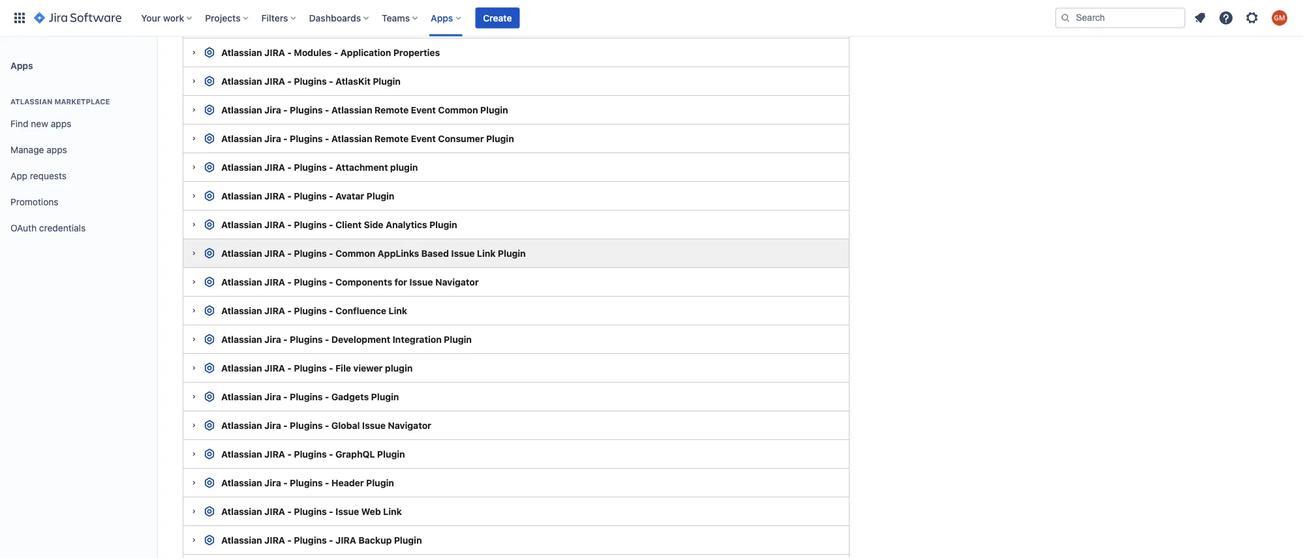 Task type: locate. For each thing, give the bounding box(es) containing it.
4 jira from the top
[[264, 392, 281, 402]]

jira down atlassian jira - plugins - gadgets plugin
[[264, 420, 281, 431]]

0 vertical spatial common
[[438, 104, 478, 115]]

banner
[[0, 0, 1303, 37]]

plugins for atlassian jira - plugins - confluence link
[[294, 305, 327, 316]]

atlassian for atlassian jira - plugins - graphql plugin
[[221, 449, 262, 460]]

event down properties
[[411, 104, 436, 115]]

atlassian marketplace group
[[5, 84, 151, 245]]

atlassian jira - plugins - confluence link
[[221, 305, 407, 316]]

plugins down atlassian jira - plugins - confluence link
[[290, 334, 323, 345]]

jira for atlassian jira - plugins - header plugin
[[264, 478, 281, 488]]

plugins for atlassian jira - plugins - header plugin
[[290, 478, 323, 488]]

new
[[31, 119, 48, 129]]

atlassian for atlassian jira - plugins - global issue navigator
[[221, 420, 262, 431]]

plugins down modules
[[294, 76, 327, 87]]

plugin right viewer
[[385, 363, 413, 374]]

atlassian jira - plugins - avatar plugin
[[221, 191, 394, 201]]

your profile and settings image
[[1272, 10, 1288, 26]]

projects button
[[201, 8, 254, 28]]

common
[[438, 104, 478, 115], [335, 248, 375, 259]]

apps
[[431, 12, 453, 23], [10, 60, 33, 71]]

plugins down atlassian jira - plugins - header plugin on the left bottom of the page
[[294, 506, 327, 517]]

link right based
[[477, 248, 496, 259]]

plugins up atlassian jira - plugins - confluence link
[[294, 277, 327, 288]]

1 vertical spatial remote
[[375, 133, 409, 144]]

atlassian for atlassian jira - plugins - jira backup plugin
[[221, 535, 262, 546]]

event
[[411, 104, 436, 115], [411, 133, 436, 144]]

plugins up atlassian jira - plugins - header plugin on the left bottom of the page
[[294, 449, 327, 460]]

atlassian jira - plugins - header plugin
[[221, 478, 394, 488]]

atlassian for atlassian jira - modules - application properties
[[221, 47, 262, 58]]

manage apps link
[[5, 137, 151, 163]]

file
[[335, 363, 351, 374]]

apps button
[[427, 8, 466, 28]]

appswitcher icon image
[[12, 10, 27, 26]]

navigator down based
[[435, 277, 479, 288]]

1 horizontal spatial common
[[438, 104, 478, 115]]

2 remote from the top
[[375, 133, 409, 144]]

analytics
[[386, 219, 427, 230]]

atlassian for atlassian jira - plugins - attachment plugin
[[221, 162, 262, 173]]

1 event from the top
[[411, 104, 436, 115]]

plugins down "atlassian jira - plugins - issue web link"
[[294, 535, 327, 546]]

jira down atlassian jira - plugins - confluence link
[[264, 334, 281, 345]]

applinks
[[378, 248, 419, 259]]

-
[[287, 18, 292, 29], [287, 47, 292, 58], [334, 47, 338, 58], [287, 76, 292, 87], [329, 76, 333, 87], [283, 104, 288, 115], [325, 104, 329, 115], [283, 133, 288, 144], [325, 133, 329, 144], [287, 162, 292, 173], [329, 162, 333, 173], [287, 191, 292, 201], [329, 191, 333, 201], [287, 219, 292, 230], [329, 219, 333, 230], [287, 248, 292, 259], [329, 248, 333, 259], [287, 277, 292, 288], [329, 277, 333, 288], [287, 305, 292, 316], [329, 305, 333, 316], [283, 334, 288, 345], [325, 334, 329, 345], [287, 363, 292, 374], [329, 363, 333, 374], [283, 392, 288, 402], [325, 392, 329, 402], [283, 420, 288, 431], [325, 420, 329, 431], [287, 449, 292, 460], [329, 449, 333, 460], [283, 478, 288, 488], [325, 478, 329, 488], [287, 506, 292, 517], [329, 506, 333, 517], [287, 535, 292, 546], [329, 535, 333, 546]]

confluence
[[335, 305, 386, 316]]

jira
[[264, 104, 281, 115], [264, 133, 281, 144], [264, 334, 281, 345], [264, 392, 281, 402], [264, 420, 281, 431], [264, 478, 281, 488]]

teams
[[382, 12, 410, 23]]

manage
[[10, 145, 44, 155]]

common up consumer
[[438, 104, 478, 115]]

6 jira from the top
[[264, 478, 281, 488]]

atlassian jira - plugins - atlaskit plugin
[[221, 76, 401, 87]]

jira for atlassian jira - plugins - client side analytics plugin
[[264, 219, 285, 230]]

plugins up atlassian jira - plugins - gadgets plugin
[[294, 363, 327, 374]]

attachment
[[335, 162, 388, 173]]

link right "web"
[[383, 506, 402, 517]]

0 vertical spatial apps
[[431, 12, 453, 23]]

atlassian marketplace
[[10, 98, 110, 106]]

atlassian for atlassian jira - plugins - header plugin
[[221, 478, 262, 488]]

common up 'atlassian jira - plugins - components for issue navigator'
[[335, 248, 375, 259]]

0 vertical spatial navigator
[[435, 277, 479, 288]]

plugins for atlassian jira - plugins - file viewer plugin
[[294, 363, 327, 374]]

1 vertical spatial link
[[389, 305, 407, 316]]

navigator right global
[[388, 420, 431, 431]]

admin
[[294, 18, 322, 29]]

plugins
[[294, 76, 327, 87], [290, 104, 323, 115], [290, 133, 323, 144], [294, 162, 327, 173], [294, 191, 327, 201], [294, 219, 327, 230], [294, 248, 327, 259], [294, 277, 327, 288], [294, 305, 327, 316], [290, 334, 323, 345], [294, 363, 327, 374], [290, 392, 323, 402], [290, 420, 323, 431], [294, 449, 327, 460], [290, 478, 323, 488], [294, 506, 327, 517], [294, 535, 327, 546]]

navigator
[[435, 277, 479, 288], [388, 420, 431, 431]]

plugin right attachment
[[390, 162, 418, 173]]

your work
[[141, 12, 184, 23]]

0 vertical spatial remote
[[375, 104, 409, 115]]

atlassian jira - plugins - issue web link
[[221, 506, 402, 517]]

banner containing your work
[[0, 0, 1303, 37]]

1 vertical spatial apps
[[47, 145, 67, 155]]

plugins down atlassian jira - plugins - gadgets plugin
[[290, 420, 323, 431]]

jira for atlassian jira - plugins - attachment plugin
[[264, 162, 285, 173]]

plugins for atlassian jira - plugins - jira backup plugin
[[294, 535, 327, 546]]

plugins for atlassian jira - plugins - attachment plugin
[[294, 162, 327, 173]]

graphql
[[335, 449, 375, 460]]

promotions
[[10, 197, 58, 208]]

plugins up atlassian jira - plugins - attachment plugin
[[290, 133, 323, 144]]

apps
[[51, 119, 71, 129], [47, 145, 67, 155]]

atlassian jira - plugins - jira backup plugin
[[221, 535, 422, 546]]

requests
[[30, 171, 67, 181]]

issue
[[451, 248, 475, 259], [409, 277, 433, 288], [362, 420, 386, 431], [335, 506, 359, 517]]

0 vertical spatial event
[[411, 104, 436, 115]]

issue right based
[[451, 248, 475, 259]]

2 jira from the top
[[264, 133, 281, 144]]

1 remote from the top
[[375, 104, 409, 115]]

2 vertical spatial link
[[383, 506, 402, 517]]

plugins for atlassian jira - plugins - components for issue navigator
[[294, 277, 327, 288]]

global
[[331, 420, 360, 431]]

jira for atlassian jira - plugins - common applinks based issue link plugin
[[264, 248, 285, 259]]

apps right "teams" dropdown button
[[431, 12, 453, 23]]

1 vertical spatial apps
[[10, 60, 33, 71]]

0 horizontal spatial navigator
[[388, 420, 431, 431]]

atlassian jira - plugins - common applinks based issue link plugin
[[221, 248, 526, 259]]

credentials
[[39, 223, 86, 234]]

plugin
[[390, 162, 418, 173], [385, 363, 413, 374]]

plugins for atlassian jira - plugins - common applinks based issue link plugin
[[294, 248, 327, 259]]

app requests link
[[5, 163, 151, 189]]

5 jira from the top
[[264, 420, 281, 431]]

apps up requests
[[47, 145, 67, 155]]

0 vertical spatial link
[[477, 248, 496, 259]]

atlassian jira - plugins - components for issue navigator
[[221, 277, 479, 288]]

remote up 'atlassian jira - plugins - atlassian remote event consumer plugin'
[[375, 104, 409, 115]]

0 vertical spatial apps
[[51, 119, 71, 129]]

search image
[[1060, 13, 1071, 23]]

jira for atlassian jira - admin helper plugin
[[264, 18, 285, 29]]

apps right new
[[51, 119, 71, 129]]

0 horizontal spatial apps
[[10, 60, 33, 71]]

plugins down atlassian jira - plugins - avatar plugin
[[294, 219, 327, 230]]

filters
[[261, 12, 288, 23]]

help image
[[1218, 10, 1234, 26]]

1 vertical spatial event
[[411, 133, 436, 144]]

event left consumer
[[411, 133, 436, 144]]

link down for
[[389, 305, 407, 316]]

jira down atlassian jira - plugins - atlaskit plugin
[[264, 104, 281, 115]]

atlassian for atlassian jira - plugins - client side analytics plugin
[[221, 219, 262, 230]]

jira for atlassian jira - plugins - development integration plugin
[[264, 334, 281, 345]]

1 vertical spatial common
[[335, 248, 375, 259]]

jira software image
[[34, 10, 122, 26], [34, 10, 122, 26]]

oauth credentials
[[10, 223, 86, 234]]

atlassian jira - admin helper plugin
[[221, 18, 384, 29]]

plugins down atlassian jira - plugins - file viewer plugin
[[290, 392, 323, 402]]

plugins down atlassian jira - plugins - atlaskit plugin
[[290, 104, 323, 115]]

plugins up atlassian jira - plugins - avatar plugin
[[294, 162, 327, 173]]

2 event from the top
[[411, 133, 436, 144]]

work
[[163, 12, 184, 23]]

based
[[421, 248, 449, 259]]

1 jira from the top
[[264, 104, 281, 115]]

1 horizontal spatial apps
[[431, 12, 453, 23]]

jira
[[264, 18, 285, 29], [264, 47, 285, 58], [264, 76, 285, 87], [264, 162, 285, 173], [264, 191, 285, 201], [264, 219, 285, 230], [264, 248, 285, 259], [264, 277, 285, 288], [264, 305, 285, 316], [264, 363, 285, 374], [264, 449, 285, 460], [264, 506, 285, 517], [264, 535, 285, 546], [335, 535, 356, 546]]

issue right for
[[409, 277, 433, 288]]

jira for atlassian jira - plugins - atlassian remote event common plugin
[[264, 104, 281, 115]]

atlassian for atlassian jira - plugins - gadgets plugin
[[221, 392, 262, 402]]

teams button
[[378, 8, 423, 28]]

apps inside apps dropdown button
[[431, 12, 453, 23]]

development
[[331, 334, 390, 345]]

link
[[477, 248, 496, 259], [389, 305, 407, 316], [383, 506, 402, 517]]

jira down atlassian jira - plugins - file viewer plugin
[[264, 392, 281, 402]]

backup
[[358, 535, 392, 546]]

apps down appswitcher icon
[[10, 60, 33, 71]]

find new apps
[[10, 119, 71, 129]]

jira up atlassian jira - plugins - attachment plugin
[[264, 133, 281, 144]]

atlassian jira - plugins - attachment plugin
[[221, 162, 418, 173]]

atlassian inside "group"
[[10, 98, 53, 106]]

your work button
[[137, 8, 197, 28]]

marketplace
[[54, 98, 110, 106]]

header
[[331, 478, 364, 488]]

event for consumer
[[411, 133, 436, 144]]

jira for atlassian jira - plugins - gadgets plugin
[[264, 392, 281, 402]]

atlassian
[[221, 18, 262, 29], [221, 47, 262, 58], [221, 76, 262, 87], [10, 98, 53, 106], [221, 104, 262, 115], [331, 104, 372, 115], [221, 133, 262, 144], [331, 133, 372, 144], [221, 162, 262, 173], [221, 191, 262, 201], [221, 219, 262, 230], [221, 248, 262, 259], [221, 277, 262, 288], [221, 305, 262, 316], [221, 334, 262, 345], [221, 363, 262, 374], [221, 392, 262, 402], [221, 420, 262, 431], [221, 449, 262, 460], [221, 478, 262, 488], [221, 506, 262, 517], [221, 535, 262, 546]]

jira up "atlassian jira - plugins - issue web link"
[[264, 478, 281, 488]]

client
[[335, 219, 362, 230]]

remote
[[375, 104, 409, 115], [375, 133, 409, 144]]

oauth credentials link
[[5, 215, 151, 241]]

3 jira from the top
[[264, 334, 281, 345]]

plugins for atlassian jira - plugins - graphql plugin
[[294, 449, 327, 460]]

remote down "atlassian jira - plugins - atlassian remote event common plugin"
[[375, 133, 409, 144]]

0 horizontal spatial common
[[335, 248, 375, 259]]

plugins up "atlassian jira - plugins - issue web link"
[[290, 478, 323, 488]]

atlassian for atlassian jira - plugins - file viewer plugin
[[221, 363, 262, 374]]

plugins up atlassian jira - plugins - development integration plugin
[[294, 305, 327, 316]]

plugin
[[357, 18, 384, 29], [373, 76, 401, 87], [480, 104, 508, 115], [486, 133, 514, 144], [367, 191, 394, 201], [429, 219, 457, 230], [498, 248, 526, 259], [444, 334, 472, 345], [371, 392, 399, 402], [377, 449, 405, 460], [366, 478, 394, 488], [394, 535, 422, 546]]

plugins down atlassian jira - plugins - attachment plugin
[[294, 191, 327, 201]]

properties
[[393, 47, 440, 58]]

atlassian jira - plugins - atlassian remote event common plugin
[[221, 104, 508, 115]]

dashboards button
[[305, 8, 374, 28]]

atlassian jira - plugins - atlassian remote event consumer plugin
[[221, 133, 514, 144]]

plugins down atlassian jira - plugins - client side analytics plugin on the left top of page
[[294, 248, 327, 259]]

Search field
[[1055, 8, 1186, 28]]



Task type: vqa. For each thing, say whether or not it's contained in the screenshot.
the top notification
no



Task type: describe. For each thing, give the bounding box(es) containing it.
atlassian for atlassian jira - plugins - avatar plugin
[[221, 191, 262, 201]]

remote for common
[[375, 104, 409, 115]]

remote for consumer
[[375, 133, 409, 144]]

create
[[483, 12, 512, 23]]

atlassian jira - plugins - file viewer plugin
[[221, 363, 413, 374]]

plugins for atlassian jira - plugins - avatar plugin
[[294, 191, 327, 201]]

viewer
[[353, 363, 383, 374]]

atlassian jira - plugins - graphql plugin
[[221, 449, 405, 460]]

jira for atlassian jira - plugins - file viewer plugin
[[264, 363, 285, 374]]

manage apps
[[10, 145, 67, 155]]

1 vertical spatial plugin
[[385, 363, 413, 374]]

web
[[361, 506, 381, 517]]

plugins for atlassian jira - plugins - global issue navigator
[[290, 420, 323, 431]]

atlassian jira - plugins - client side analytics plugin
[[221, 219, 457, 230]]

atlassian for atlassian marketplace
[[10, 98, 53, 106]]

jira for atlassian jira - plugins - confluence link
[[264, 305, 285, 316]]

helper
[[325, 18, 354, 29]]

jira for atlassian jira - modules - application properties
[[264, 47, 285, 58]]

atlassian for atlassian jira - plugins - atlaskit plugin
[[221, 76, 262, 87]]

plugins for atlassian jira - plugins - issue web link
[[294, 506, 327, 517]]

atlassian for atlassian jira - plugins - issue web link
[[221, 506, 262, 517]]

plugins for atlassian jira - plugins - atlassian remote event consumer plugin
[[290, 133, 323, 144]]

atlassian jira - plugins - development integration plugin
[[221, 334, 472, 345]]

sidebar navigation image
[[142, 52, 171, 78]]

side
[[364, 219, 383, 230]]

atlassian jira - plugins - global issue navigator
[[221, 420, 431, 431]]

primary element
[[8, 0, 1055, 36]]

gadgets
[[331, 392, 369, 402]]

atlassian for atlassian jira - admin helper plugin
[[221, 18, 262, 29]]

your
[[141, 12, 161, 23]]

integration
[[392, 334, 442, 345]]

plugins for atlassian jira - plugins - atlassian remote event common plugin
[[290, 104, 323, 115]]

app requests
[[10, 171, 67, 181]]

avatar
[[335, 191, 364, 201]]

settings image
[[1244, 10, 1260, 26]]

find new apps link
[[5, 111, 151, 137]]

jira for atlassian jira - plugins - graphql plugin
[[264, 449, 285, 460]]

plugins for atlassian jira - plugins - atlaskit plugin
[[294, 76, 327, 87]]

consumer
[[438, 133, 484, 144]]

oauth
[[10, 223, 37, 234]]

atlassian for atlassian jira - plugins - atlassian remote event consumer plugin
[[221, 133, 262, 144]]

jira for atlassian jira - plugins - issue web link
[[264, 506, 285, 517]]

atlassian for atlassian jira - plugins - atlassian remote event common plugin
[[221, 104, 262, 115]]

notifications image
[[1192, 10, 1208, 26]]

promotions link
[[5, 189, 151, 215]]

atlassian for atlassian jira - plugins - common applinks based issue link plugin
[[221, 248, 262, 259]]

event for common
[[411, 104, 436, 115]]

jira for atlassian jira - plugins - global issue navigator
[[264, 420, 281, 431]]

1 vertical spatial navigator
[[388, 420, 431, 431]]

jira for atlassian jira - plugins - avatar plugin
[[264, 191, 285, 201]]

issue left "web"
[[335, 506, 359, 517]]

jira for atlassian jira - plugins - atlaskit plugin
[[264, 76, 285, 87]]

jira for atlassian jira - plugins - atlassian remote event consumer plugin
[[264, 133, 281, 144]]

app
[[10, 171, 27, 181]]

jira for atlassian jira - plugins - components for issue navigator
[[264, 277, 285, 288]]

find
[[10, 119, 28, 129]]

projects
[[205, 12, 241, 23]]

dashboards
[[309, 12, 361, 23]]

atlassian jira - plugins - gadgets plugin
[[221, 392, 399, 402]]

atlassian for atlassian jira - plugins - development integration plugin
[[221, 334, 262, 345]]

plugins for atlassian jira - plugins - development integration plugin
[[290, 334, 323, 345]]

application
[[340, 47, 391, 58]]

create button
[[475, 8, 520, 28]]

for
[[394, 277, 407, 288]]

atlassian for atlassian jira - plugins - components for issue navigator
[[221, 277, 262, 288]]

0 vertical spatial plugin
[[390, 162, 418, 173]]

plugins for atlassian jira - plugins - gadgets plugin
[[290, 392, 323, 402]]

atlaskit
[[335, 76, 371, 87]]

plugins for atlassian jira - plugins - client side analytics plugin
[[294, 219, 327, 230]]

issue right global
[[362, 420, 386, 431]]

atlassian for atlassian jira - plugins - confluence link
[[221, 305, 262, 316]]

1 horizontal spatial navigator
[[435, 277, 479, 288]]

components
[[335, 277, 392, 288]]

jira for atlassian jira - plugins - jira backup plugin
[[264, 535, 285, 546]]

atlassian jira - modules - application properties
[[221, 47, 440, 58]]

filters button
[[258, 8, 301, 28]]

modules
[[294, 47, 332, 58]]



